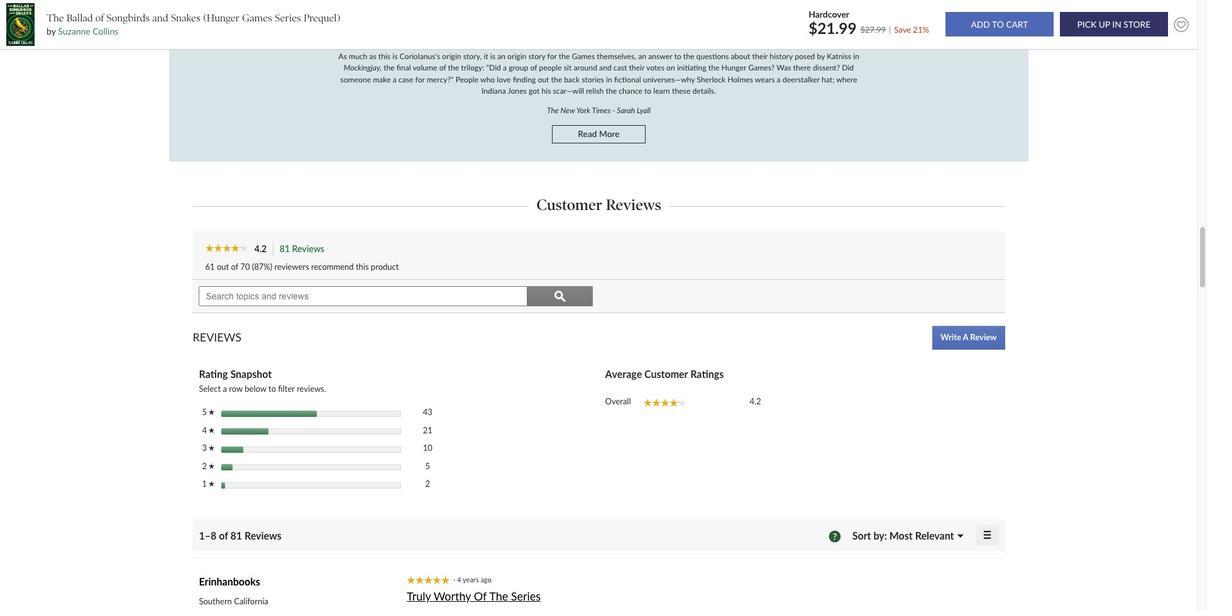 Task type: locate. For each thing, give the bounding box(es) containing it.
to inside as much as this is coriolanus's origin story, it is an origin story for the games themselves, an answer to the questions about their history posed by katniss in mockingjay,
[[675, 52, 682, 61]]

0 vertical spatial 81
[[280, 243, 290, 254]]

snakes
[[171, 12, 201, 24]]

1 vertical spatial games
[[572, 52, 595, 61]]

to
[[675, 52, 682, 61], [645, 86, 652, 96], [269, 384, 276, 394]]

got
[[529, 86, 540, 96]]

and inside the ballad of songbirds and snakes (hunger games series prequel) by suzanne collins
[[152, 12, 168, 24]]

lyall
[[637, 106, 651, 115]]

save 21%
[[895, 24, 930, 34]]

add to wishlist image
[[1172, 14, 1192, 35]]

Search topics and reviews text field
[[199, 286, 528, 306]]

$21.99 $27.99
[[809, 19, 887, 37]]

1–8 of 81 reviews alert
[[199, 530, 287, 542]]

0 horizontal spatial their
[[629, 63, 645, 73]]

5 for 5
[[426, 461, 430, 471]]

0 vertical spatial games
[[242, 12, 272, 24]]

where
[[837, 75, 858, 84]]

1 horizontal spatial games
[[572, 52, 595, 61]]

☆ down 4 ☆
[[209, 445, 215, 451]]

by up dissent?
[[818, 52, 826, 61]]

1 ☆
[[202, 479, 215, 489]]

california
[[234, 596, 269, 606]]

reviews
[[606, 195, 662, 214], [292, 243, 325, 254], [193, 330, 242, 344], [245, 530, 282, 542]]

overall
[[606, 396, 631, 406]]

recommend
[[311, 262, 354, 272]]

Search topics and reviews search region search field
[[193, 280, 599, 313]]

1–8 of 81 reviews
[[199, 530, 287, 542]]

1 vertical spatial 4
[[457, 576, 462, 584]]

truly worthy of the series
[[407, 590, 541, 604]]

0 vertical spatial their
[[753, 52, 768, 61]]

is
[[393, 52, 398, 61], [491, 52, 496, 61]]

81 right 1–8
[[231, 530, 242, 542]]

0 vertical spatial 4.2
[[255, 243, 267, 254]]

1 horizontal spatial origin
[[508, 52, 527, 61]]

rating
[[199, 368, 228, 380]]

1 vertical spatial by
[[818, 52, 826, 61]]

1 vertical spatial for
[[416, 75, 425, 84]]

story,
[[464, 52, 482, 61]]

0 horizontal spatial games
[[242, 12, 272, 24]]

details.
[[693, 86, 717, 96]]

jones
[[508, 86, 527, 96]]

☆ inside 3 ☆
[[209, 445, 215, 451]]

1 vertical spatial the
[[547, 106, 559, 115]]

2 for 2 ☆
[[202, 461, 209, 471]]

(hunger
[[203, 12, 240, 24]]

0 horizontal spatial 5
[[202, 407, 209, 417]]

2 horizontal spatial to
[[675, 52, 682, 61]]

the
[[559, 52, 570, 61], [684, 52, 695, 61], [384, 63, 395, 73], [448, 63, 459, 73], [709, 63, 720, 73], [551, 75, 563, 84], [606, 86, 617, 96], [490, 590, 508, 604]]

0 horizontal spatial customer
[[537, 195, 603, 214]]

1 vertical spatial to
[[645, 86, 652, 96]]

games left series at left
[[242, 12, 272, 24]]

1 horizontal spatial is
[[491, 52, 496, 61]]

customer
[[537, 195, 603, 214], [645, 368, 688, 380]]

sherlock
[[697, 75, 726, 84]]

0 vertical spatial this
[[379, 52, 391, 61]]

themselves,
[[597, 52, 637, 61]]

games up around
[[572, 52, 595, 61]]

for up "people"
[[548, 52, 557, 61]]

of right 1–8
[[219, 530, 228, 542]]

0 horizontal spatial and
[[152, 12, 168, 24]]

the ballad of songbirds and snakes (hunger games series prequel) by suzanne collins
[[47, 12, 341, 37]]

2 down 10
[[426, 479, 430, 489]]

0 vertical spatial customer
[[537, 195, 603, 214]]

mockingjay,
[[344, 63, 382, 73]]

☆ up 1 ☆
[[209, 463, 215, 469]]

4
[[202, 425, 209, 435], [457, 576, 462, 584]]

an up votes
[[639, 52, 647, 61]]

the inside the ballad of songbirds and snakes (hunger games series prequel) by suzanne collins
[[47, 12, 64, 24]]

3 ☆ from the top
[[209, 445, 215, 451]]

1 horizontal spatial out
[[538, 75, 550, 84]]

4.2
[[255, 243, 267, 254], [750, 396, 762, 406]]

2 origin from the left
[[508, 52, 527, 61]]

to up on
[[675, 52, 682, 61]]

1 horizontal spatial 2
[[426, 479, 430, 489]]

is up final
[[393, 52, 398, 61]]

1 horizontal spatial 5
[[426, 461, 430, 471]]

5 down 10
[[426, 461, 430, 471]]

series
[[275, 12, 301, 24]]

games?
[[749, 63, 775, 73]]

for down the volume
[[416, 75, 425, 84]]

1 horizontal spatial in
[[854, 52, 860, 61]]

0 horizontal spatial in
[[606, 75, 613, 84]]

1 horizontal spatial their
[[753, 52, 768, 61]]

☆ inside 2 ☆
[[209, 463, 215, 469]]

0 vertical spatial the
[[47, 12, 64, 24]]

☆ inside 5 ☆
[[209, 409, 215, 416]]

2
[[202, 461, 209, 471], [426, 479, 430, 489]]

their up games?
[[753, 52, 768, 61]]

hardcover
[[809, 9, 850, 19]]

rating snapshot select a row below to filter reviews.
[[199, 368, 326, 394]]

and inside the final volume of the trilogy: "did a group of people sit around and cast their votes on initiating the hunger games? was there dissent? did someone make a case for mercy?" people who love finding out the back stories in fictional universes—why sherlock holmes wears a deerstalker hat; where indiana jones got his scar—will relish the chance to learn these details.
[[600, 63, 612, 73]]

4 ☆ from the top
[[209, 463, 215, 469]]

None submit
[[946, 12, 1054, 37], [1061, 12, 1169, 37], [946, 12, 1054, 37], [1061, 12, 1169, 37]]

4 ☆
[[202, 425, 215, 435]]

initiating
[[678, 63, 707, 73]]

☆ up 4 ☆
[[209, 409, 215, 416]]

chance
[[619, 86, 643, 96]]

1 vertical spatial 4.2
[[750, 396, 762, 406]]

3 ☆
[[202, 443, 215, 453]]

0 vertical spatial in
[[854, 52, 860, 61]]

this left product
[[356, 262, 369, 272]]

1 vertical spatial customer
[[645, 368, 688, 380]]

origin up group
[[508, 52, 527, 61]]

0 vertical spatial 2
[[202, 461, 209, 471]]

ϙ button
[[528, 286, 593, 306]]

an up "did
[[498, 52, 506, 61]]

the left new
[[547, 106, 559, 115]]

0 vertical spatial by
[[47, 26, 56, 37]]

$21.99
[[809, 19, 857, 37]]

for inside the final volume of the trilogy: "did a group of people sit around and cast their votes on initiating the hunger games? was there dissent? did someone make a case for mercy?" people who love finding out the back stories in fictional universes—why sherlock holmes wears a deerstalker hat; where indiana jones got his scar—will relish the chance to learn these details.
[[416, 75, 425, 84]]

70
[[241, 262, 250, 272]]

0 horizontal spatial for
[[416, 75, 425, 84]]

0 horizontal spatial out
[[217, 262, 229, 272]]

· 4 years ago
[[454, 576, 495, 584]]

in inside as much as this is coriolanus's origin story, it is an origin story for the games themselves, an answer to the questions about their history posed by katniss in mockingjay,
[[854, 52, 860, 61]]

1 horizontal spatial by
[[818, 52, 826, 61]]

5 up 4 ☆
[[202, 407, 209, 417]]

0 horizontal spatial by
[[47, 26, 56, 37]]

the new york times  - sarah lyall
[[547, 106, 651, 115]]

☆ for 5
[[209, 409, 215, 416]]

1 vertical spatial their
[[629, 63, 645, 73]]

81 up reviewers
[[280, 243, 290, 254]]

is right the it
[[491, 52, 496, 61]]

1 horizontal spatial to
[[645, 86, 652, 96]]

2 up 1
[[202, 461, 209, 471]]

most
[[890, 530, 913, 542]]

and left the snakes
[[152, 12, 168, 24]]

1 vertical spatial in
[[606, 75, 613, 84]]

write a review
[[941, 332, 998, 343]]

games
[[242, 12, 272, 24], [572, 52, 595, 61]]

≡ button
[[977, 525, 999, 545]]

0 horizontal spatial 81
[[231, 530, 242, 542]]

in inside the final volume of the trilogy: "did a group of people sit around and cast their votes on initiating the hunger games? was there dissent? did someone make a case for mercy?" people who love finding out the back stories in fictional universes—why sherlock holmes wears a deerstalker hat; where indiana jones got his scar—will relish the chance to learn these details.
[[606, 75, 613, 84]]

1 vertical spatial out
[[217, 262, 229, 272]]

1 horizontal spatial and
[[600, 63, 612, 73]]

5 ☆
[[202, 407, 215, 417]]

1 horizontal spatial the
[[547, 106, 559, 115]]

1 an from the left
[[498, 52, 506, 61]]

0 vertical spatial to
[[675, 52, 682, 61]]

their inside the final volume of the trilogy: "did a group of people sit around and cast their votes on initiating the hunger games? was there dissent? did someone make a case for mercy?" people who love finding out the back stories in fictional universes—why sherlock holmes wears a deerstalker hat; where indiana jones got his scar—will relish the chance to learn these details.
[[629, 63, 645, 73]]

☆ down 2 ☆
[[209, 481, 215, 487]]

and left cast
[[600, 63, 612, 73]]

group
[[509, 63, 529, 73]]

1 horizontal spatial 81
[[280, 243, 290, 254]]

2 vertical spatial to
[[269, 384, 276, 394]]

this right as on the top left
[[379, 52, 391, 61]]

the up mercy?"
[[448, 63, 459, 73]]

2 an from the left
[[639, 52, 647, 61]]

0 horizontal spatial origin
[[442, 52, 462, 61]]

erinhanbooks
[[199, 576, 260, 588]]

0 vertical spatial and
[[152, 12, 168, 24]]

2 is from the left
[[491, 52, 496, 61]]

2 ☆ from the top
[[209, 427, 215, 433]]

posed
[[795, 52, 816, 61]]

0 horizontal spatial to
[[269, 384, 276, 394]]

-
[[613, 106, 616, 115]]

☆ inside 4 ☆
[[209, 427, 215, 433]]

0 vertical spatial 4
[[202, 425, 209, 435]]

the down "people"
[[551, 75, 563, 84]]

of up collins
[[95, 12, 104, 24]]

someone
[[341, 75, 371, 84]]

3
[[202, 443, 209, 453]]

0 vertical spatial out
[[538, 75, 550, 84]]

≡
[[984, 527, 993, 543]]

☆ down 5 ☆ at the bottom of the page
[[209, 427, 215, 433]]

finding
[[513, 75, 536, 84]]

a left row
[[223, 384, 227, 394]]

worthy
[[434, 590, 471, 604]]

collins
[[93, 26, 118, 37]]

1 horizontal spatial an
[[639, 52, 647, 61]]

1 ☆ from the top
[[209, 409, 215, 416]]

of up mercy?"
[[440, 63, 446, 73]]

southern california
[[199, 596, 269, 606]]

4 right ·
[[457, 576, 462, 584]]

for
[[548, 52, 557, 61], [416, 75, 425, 84]]

1 horizontal spatial customer
[[645, 368, 688, 380]]

1 is from the left
[[393, 52, 398, 61]]

sit
[[564, 63, 572, 73]]

out right 61 at the top left
[[217, 262, 229, 272]]

to left learn
[[645, 86, 652, 96]]

read more
[[578, 128, 620, 139]]

of
[[95, 12, 104, 24], [440, 63, 446, 73], [531, 63, 537, 73], [231, 262, 238, 272], [219, 530, 228, 542], [474, 590, 487, 604]]

1 vertical spatial 5
[[426, 461, 430, 471]]

1 horizontal spatial for
[[548, 52, 557, 61]]

☆ for 4
[[209, 427, 215, 433]]

suzanne
[[58, 26, 90, 37]]

a right write
[[964, 332, 969, 343]]

1 horizontal spatial this
[[379, 52, 391, 61]]

0 horizontal spatial the
[[47, 12, 64, 24]]

43
[[423, 407, 433, 417]]

the for ballad
[[47, 12, 64, 24]]

sarah
[[617, 106, 636, 115]]

of inside the ballad of songbirds and snakes (hunger games series prequel) by suzanne collins
[[95, 12, 104, 24]]

the up sit
[[559, 52, 570, 61]]

hat;
[[822, 75, 835, 84]]

their up fictional
[[629, 63, 645, 73]]

☆ inside 1 ☆
[[209, 481, 215, 487]]

0 vertical spatial 5
[[202, 407, 209, 417]]

1 vertical spatial this
[[356, 262, 369, 272]]

1 vertical spatial 81
[[231, 530, 242, 542]]

☆ for 2
[[209, 463, 215, 469]]

in right stories at the top of the page
[[606, 75, 613, 84]]

? button
[[829, 529, 842, 544]]

love
[[497, 75, 511, 84]]

0 vertical spatial for
[[548, 52, 557, 61]]

4 up the 3 at the left bottom of the page
[[202, 425, 209, 435]]

the for new
[[547, 106, 559, 115]]

the up suzanne
[[47, 12, 64, 24]]

by left suzanne
[[47, 26, 56, 37]]

about
[[731, 52, 751, 61]]

in up did
[[854, 52, 860, 61]]

0 horizontal spatial 4.2
[[255, 243, 267, 254]]

1 vertical spatial and
[[600, 63, 612, 73]]

origin left the story,
[[442, 52, 462, 61]]

0 horizontal spatial an
[[498, 52, 506, 61]]

a inside button
[[964, 332, 969, 343]]

this
[[379, 52, 391, 61], [356, 262, 369, 272]]

0 horizontal spatial 4
[[202, 425, 209, 435]]

5 ☆ from the top
[[209, 481, 215, 487]]

to left filter
[[269, 384, 276, 394]]

ϙ
[[555, 290, 566, 302]]

out up his
[[538, 75, 550, 84]]

1 vertical spatial 2
[[426, 479, 430, 489]]

☆ for 3
[[209, 445, 215, 451]]

indiana
[[482, 86, 506, 96]]

ratings
[[691, 368, 724, 380]]

0 horizontal spatial 2
[[202, 461, 209, 471]]

prequel)
[[304, 12, 341, 24]]

0 horizontal spatial is
[[393, 52, 398, 61]]

the right the "relish"
[[606, 86, 617, 96]]



Task type: vqa. For each thing, say whether or not it's contained in the screenshot.
(Hunger
yes



Task type: describe. For each thing, give the bounding box(es) containing it.
read more button
[[552, 125, 646, 143]]

coriolanus's
[[400, 52, 441, 61]]

games inside as much as this is coriolanus's origin story, it is an origin story for the games themselves, an answer to the questions about their history posed by katniss in mockingjay,
[[572, 52, 595, 61]]

back
[[565, 75, 580, 84]]

a down was
[[777, 75, 781, 84]]

average
[[606, 368, 642, 380]]

filter
[[278, 384, 295, 394]]

10
[[423, 443, 433, 453]]

out inside the final volume of the trilogy: "did a group of people sit around and cast their votes on initiating the hunger games? was there dissent? did someone make a case for mercy?" people who love finding out the back stories in fictional universes—why sherlock holmes wears a deerstalker hat; where indiana jones got his scar—will relish the chance to learn these details.
[[538, 75, 550, 84]]

the up make
[[384, 63, 395, 73]]

truly
[[407, 590, 431, 604]]

81 reviews
[[280, 243, 325, 254]]

songbirds
[[106, 12, 150, 24]]

row
[[229, 384, 243, 394]]

erinhanbooks button
[[199, 576, 260, 588]]

product
[[371, 262, 399, 272]]

relevant
[[916, 530, 955, 542]]

of down "ago"
[[474, 590, 487, 604]]

times
[[592, 106, 611, 115]]

on
[[667, 63, 676, 73]]

the ballad of songbirds and snakes (hunger games series prequel) image
[[6, 3, 34, 46]]

new
[[561, 106, 575, 115]]

to inside rating snapshot select a row below to filter reviews.
[[269, 384, 276, 394]]

relish
[[586, 86, 604, 96]]

?
[[829, 530, 842, 542]]

(87%)
[[252, 262, 273, 272]]

▼
[[958, 533, 964, 539]]

years
[[463, 576, 479, 584]]

case
[[399, 75, 414, 84]]

as
[[339, 52, 347, 61]]

reviews.
[[297, 384, 326, 394]]

volume
[[413, 63, 438, 73]]

it
[[484, 52, 489, 61]]

2 for 2
[[426, 479, 430, 489]]

sort
[[853, 530, 872, 542]]

write
[[941, 332, 962, 343]]

story
[[529, 52, 546, 61]]

by inside the ballad of songbirds and snakes (hunger games series prequel) by suzanne collins
[[47, 26, 56, 37]]

as much as this is coriolanus's origin story, it is an origin story for the games themselves, an answer to the questions about their history posed by katniss in mockingjay,
[[339, 52, 860, 73]]

more
[[600, 128, 620, 139]]

61 out of 70 (87%) reviewers recommend this product
[[205, 262, 399, 272]]

was
[[777, 63, 792, 73]]

people
[[539, 63, 562, 73]]

cast
[[614, 63, 628, 73]]

as
[[370, 52, 377, 61]]

final
[[397, 63, 411, 73]]

1 origin from the left
[[442, 52, 462, 61]]

81 reviews link
[[279, 242, 332, 257]]

a inside rating snapshot select a row below to filter reviews.
[[223, 384, 227, 394]]

$27.99
[[861, 24, 887, 34]]

games inside the ballad of songbirds and snakes (hunger games series prequel) by suzanne collins
[[242, 12, 272, 24]]

of down 'story'
[[531, 63, 537, 73]]

did
[[843, 63, 855, 73]]

questions
[[697, 52, 729, 61]]

select
[[199, 384, 221, 394]]

by inside as much as this is coriolanus's origin story, it is an origin story for the games themselves, an answer to the questions about their history posed by katniss in mockingjay,
[[818, 52, 826, 61]]

2 ☆
[[202, 461, 215, 471]]

1–8
[[199, 530, 217, 542]]

by:
[[874, 530, 888, 542]]

around
[[574, 63, 598, 73]]

suzanne collins link
[[58, 26, 118, 37]]

for inside as much as this is coriolanus's origin story, it is an origin story for the games themselves, an answer to the questions about their history posed by katniss in mockingjay,
[[548, 52, 557, 61]]

universes—why
[[644, 75, 695, 84]]

61
[[205, 262, 215, 272]]

a right "did
[[503, 63, 507, 73]]

fictional
[[615, 75, 642, 84]]

wears
[[756, 75, 775, 84]]

who
[[481, 75, 495, 84]]

hunger
[[722, 63, 747, 73]]

dissent?
[[813, 63, 841, 73]]

sort by: most relevant ▼
[[853, 530, 964, 542]]

☆ for 1
[[209, 481, 215, 487]]

katniss
[[828, 52, 852, 61]]

the final volume of the trilogy: "did a group of people sit around and cast their votes on initiating the hunger games? was there dissent? did someone make a case for mercy?" people who love finding out the back stories in fictional universes—why sherlock holmes wears a deerstalker hat; where indiana jones got his scar—will relish the chance to learn these details.
[[341, 63, 858, 96]]

people
[[456, 75, 479, 84]]

deerstalker
[[783, 75, 820, 84]]

snapshot
[[231, 368, 272, 380]]

votes
[[647, 63, 665, 73]]

review
[[971, 332, 998, 343]]

a left case
[[393, 75, 397, 84]]

learn
[[654, 86, 671, 96]]

their inside as much as this is coriolanus's origin story, it is an origin story for the games themselves, an answer to the questions about their history posed by katniss in mockingjay,
[[753, 52, 768, 61]]

1 horizontal spatial 4.2
[[750, 396, 762, 406]]

history
[[770, 52, 793, 61]]

reviewers
[[275, 262, 309, 272]]

series
[[511, 590, 541, 604]]

this inside as much as this is coriolanus's origin story, it is an origin story for the games themselves, an answer to the questions about their history posed by katniss in mockingjay,
[[379, 52, 391, 61]]

to inside the final volume of the trilogy: "did a group of people sit around and cast their votes on initiating the hunger games? was there dissent? did someone make a case for mercy?" people who love finding out the back stories in fictional universes—why sherlock holmes wears a deerstalker hat; where indiana jones got his scar—will relish the chance to learn these details.
[[645, 86, 652, 96]]

average customer ratings
[[606, 368, 724, 380]]

mercy?"
[[427, 75, 454, 84]]

the down "ago"
[[490, 590, 508, 604]]

southern
[[199, 596, 232, 606]]

1 horizontal spatial 4
[[457, 576, 462, 584]]

5 for 5 ☆
[[202, 407, 209, 417]]

of left '70'
[[231, 262, 238, 272]]

there
[[794, 63, 811, 73]]

york
[[577, 106, 591, 115]]

0 horizontal spatial this
[[356, 262, 369, 272]]

customer reviews
[[537, 195, 662, 214]]

the up initiating
[[684, 52, 695, 61]]

answer
[[649, 52, 673, 61]]

the down questions
[[709, 63, 720, 73]]

much
[[349, 52, 368, 61]]



